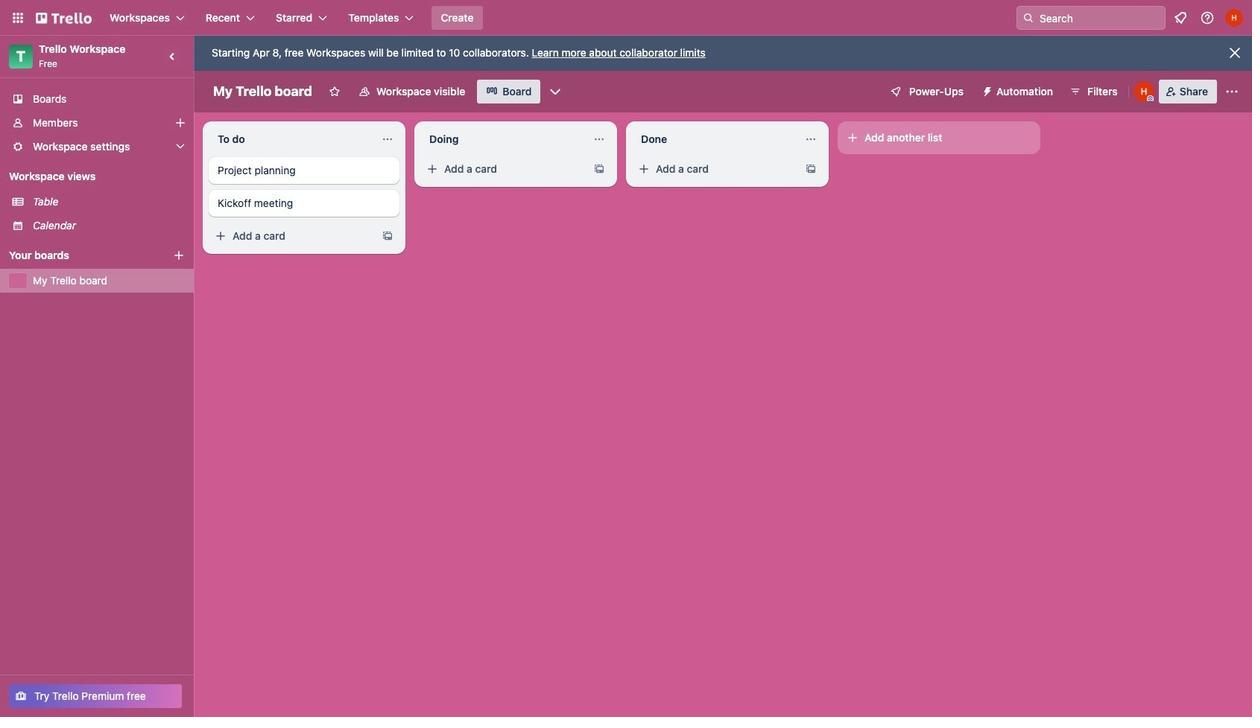 Task type: describe. For each thing, give the bounding box(es) containing it.
howard (howard38800628) image
[[1225, 9, 1243, 27]]

create from template… image
[[805, 163, 817, 175]]

Search field
[[1035, 7, 1165, 28]]

star or unstar board image
[[329, 86, 341, 98]]

workspace navigation collapse icon image
[[163, 46, 183, 67]]

your boards with 1 items element
[[9, 247, 151, 265]]

0 vertical spatial create from template… image
[[593, 163, 605, 175]]

customize views image
[[548, 84, 563, 99]]

this member is an admin of this board. image
[[1147, 95, 1154, 102]]



Task type: locate. For each thing, give the bounding box(es) containing it.
1 horizontal spatial create from template… image
[[593, 163, 605, 175]]

search image
[[1023, 12, 1035, 24]]

add board image
[[173, 250, 185, 262]]

sm image
[[976, 80, 997, 101]]

None text field
[[420, 127, 587, 151], [632, 127, 799, 151], [420, 127, 587, 151], [632, 127, 799, 151]]

create from template… image
[[593, 163, 605, 175], [382, 230, 394, 242]]

Board name text field
[[206, 80, 320, 104]]

back to home image
[[36, 6, 92, 30]]

open information menu image
[[1200, 10, 1215, 25]]

None text field
[[209, 127, 376, 151]]

1 vertical spatial create from template… image
[[382, 230, 394, 242]]

howard (howard38800628) image
[[1134, 81, 1154, 102]]

0 horizontal spatial create from template… image
[[382, 230, 394, 242]]

show menu image
[[1225, 84, 1240, 99]]

primary element
[[0, 0, 1252, 36]]

0 notifications image
[[1172, 9, 1190, 27]]



Task type: vqa. For each thing, say whether or not it's contained in the screenshot.
Primary element
yes



